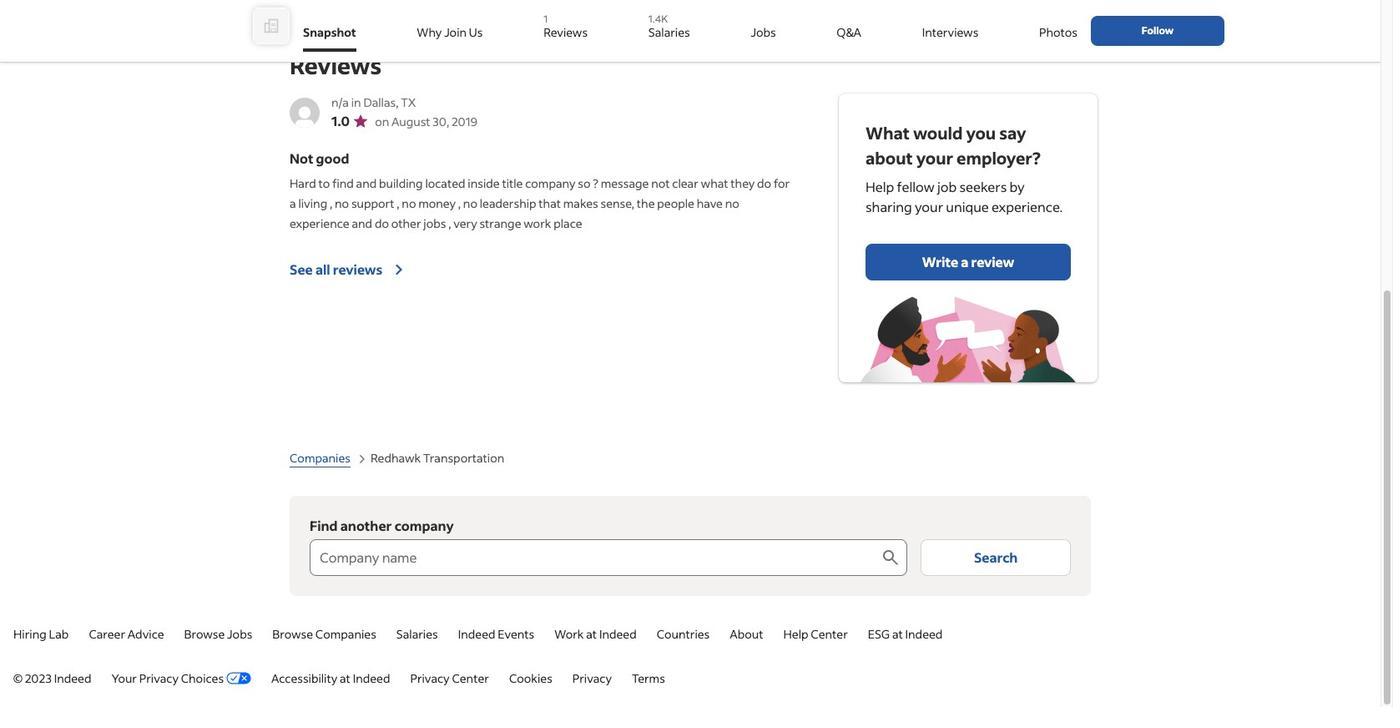 Task type: vqa. For each thing, say whether or not it's contained in the screenshot.
and to the top
yes



Task type: locate. For each thing, give the bounding box(es) containing it.
choices
[[181, 671, 224, 687]]

center left esg
[[811, 626, 848, 642]]

0 horizontal spatial center
[[452, 671, 489, 687]]

1 horizontal spatial browse
[[273, 626, 313, 642]]

building
[[379, 176, 423, 192]]

at right the accessibility
[[340, 671, 351, 687]]

companies up find
[[290, 450, 351, 466]]

30,
[[433, 113, 450, 129]]

living
[[298, 196, 328, 212]]

privacy link
[[573, 671, 612, 687]]

company inside search field
[[395, 517, 454, 535]]

2 horizontal spatial privacy
[[573, 671, 612, 687]]

for
[[774, 176, 790, 192]]

help inside help fellow job seekers by sharing your unique experience.
[[866, 178, 895, 195]]

money
[[419, 196, 456, 212]]

company right another
[[395, 517, 454, 535]]

seekers
[[960, 178, 1007, 195]]

accessibility at indeed link
[[271, 671, 390, 687]]

Find another company field
[[310, 540, 881, 576]]

write a review link
[[866, 244, 1072, 281]]

companies up accessibility at indeed link
[[316, 626, 377, 642]]

no right have
[[726, 196, 740, 212]]

salaries
[[649, 24, 690, 40], [397, 626, 438, 642]]

1 vertical spatial company
[[395, 517, 454, 535]]

indeed down browse companies
[[353, 671, 390, 687]]

company up "that"
[[526, 176, 576, 192]]

1 horizontal spatial help
[[866, 178, 895, 195]]

do left for
[[758, 176, 772, 192]]

1 horizontal spatial salaries
[[649, 24, 690, 40]]

at for work
[[587, 626, 597, 642]]

indeed for accessibility at indeed
[[353, 671, 390, 687]]

2019
[[452, 113, 478, 129]]

0 vertical spatial a
[[290, 196, 296, 212]]

indeed for work at indeed
[[600, 626, 637, 642]]

1 browse from the left
[[184, 626, 225, 642]]

jobs
[[424, 216, 446, 232]]

center for privacy center
[[452, 671, 489, 687]]

snapshot link
[[303, 7, 356, 52]]

0 vertical spatial reviews
[[544, 24, 588, 40]]

career advice
[[89, 626, 164, 642]]

companies link
[[290, 449, 351, 468]]

a inside hard to find and building  located inside  title company  so ? message not clear what they do  for a  living  , no support  ,  no money  , no  leadership that makes sense, the people have  no experience  and do  other  jobs  , very strange work place
[[290, 196, 296, 212]]

terms link
[[632, 671, 665, 687]]

located
[[425, 176, 466, 192]]

indeed right work
[[600, 626, 637, 642]]

1 horizontal spatial center
[[811, 626, 848, 642]]

1 vertical spatial salaries
[[397, 626, 438, 642]]

None search field
[[310, 516, 1072, 576]]

0 horizontal spatial jobs
[[227, 626, 252, 642]]

terms
[[632, 671, 665, 687]]

center down indeed events link
[[452, 671, 489, 687]]

1 vertical spatial jobs
[[227, 626, 252, 642]]

hiring lab link
[[13, 626, 69, 642]]

hard
[[290, 176, 316, 192]]

1 horizontal spatial a
[[962, 253, 969, 271]]

in
[[351, 94, 361, 110]]

experience
[[290, 216, 350, 232]]

about
[[730, 626, 764, 642]]

other
[[392, 216, 421, 232]]

©
[[13, 671, 22, 687]]

0 horizontal spatial reviews
[[290, 50, 382, 80]]

all
[[316, 261, 330, 278]]

jobs link
[[751, 7, 776, 52]]

1 vertical spatial your
[[915, 198, 944, 215]]

2 privacy from the left
[[410, 671, 450, 687]]

and up support
[[356, 176, 377, 192]]

1 no from the left
[[335, 196, 349, 212]]

4 no from the left
[[726, 196, 740, 212]]

3 no from the left
[[463, 196, 478, 212]]

on august 30, 2019
[[375, 113, 478, 129]]

help up sharing
[[866, 178, 895, 195]]

browse for browse jobs
[[184, 626, 225, 642]]

1 vertical spatial center
[[452, 671, 489, 687]]

experience.
[[992, 198, 1063, 215]]

indeed right esg
[[906, 626, 943, 642]]

hiring lab
[[13, 626, 69, 642]]

1 vertical spatial a
[[962, 253, 969, 271]]

do down support
[[375, 216, 389, 232]]

browse for browse companies
[[273, 626, 313, 642]]

a right the write
[[962, 253, 969, 271]]

accessibility
[[271, 671, 338, 687]]

us
[[469, 24, 483, 40]]

privacy right your
[[139, 671, 179, 687]]

at right work
[[587, 626, 597, 642]]

company inside hard to find and building  located inside  title company  so ? message not clear what they do  for a  living  , no support  ,  no money  , no  leadership that makes sense, the people have  no experience  and do  other  jobs  , very strange work place
[[526, 176, 576, 192]]

1 vertical spatial help
[[784, 626, 809, 642]]

1 horizontal spatial at
[[587, 626, 597, 642]]

1 vertical spatial do
[[375, 216, 389, 232]]

strange
[[480, 216, 522, 232]]

help for help center
[[784, 626, 809, 642]]

at
[[587, 626, 597, 642], [893, 626, 903, 642], [340, 671, 351, 687]]

0 horizontal spatial at
[[340, 671, 351, 687]]

2 horizontal spatial at
[[893, 626, 903, 642]]

makes
[[564, 196, 599, 212]]

privacy
[[139, 671, 179, 687], [410, 671, 450, 687], [573, 671, 612, 687]]

work at indeed
[[555, 626, 637, 642]]

0 vertical spatial help
[[866, 178, 895, 195]]

countries link
[[657, 626, 710, 642]]

career advice link
[[89, 626, 164, 642]]

0 vertical spatial your
[[917, 147, 954, 169]]

0 horizontal spatial help
[[784, 626, 809, 642]]

your down fellow
[[915, 198, 944, 215]]

privacy center link
[[410, 671, 489, 687]]

find another company
[[310, 517, 454, 535]]

interviews link
[[923, 7, 979, 52]]

center
[[811, 626, 848, 642], [452, 671, 489, 687]]

1 horizontal spatial do
[[758, 176, 772, 192]]

0 horizontal spatial a
[[290, 196, 296, 212]]

help for help fellow job seekers by sharing your unique experience.
[[866, 178, 895, 195]]

0 vertical spatial and
[[356, 176, 377, 192]]

3 privacy from the left
[[573, 671, 612, 687]]

privacy down salaries link
[[410, 671, 450, 687]]

indeed right the 2023
[[54, 671, 91, 687]]

not good
[[290, 149, 349, 167]]

center for help center
[[811, 626, 848, 642]]

have
[[697, 196, 723, 212]]

help right the about
[[784, 626, 809, 642]]

companies
[[290, 450, 351, 466], [316, 626, 377, 642]]

browse up choices
[[184, 626, 225, 642]]

privacy for privacy link
[[573, 671, 612, 687]]

0 horizontal spatial browse
[[184, 626, 225, 642]]

snapshot
[[303, 24, 356, 40]]

privacy center
[[410, 671, 489, 687]]

esg at indeed link
[[868, 626, 943, 642]]

support
[[352, 196, 395, 212]]

0 horizontal spatial company
[[395, 517, 454, 535]]

inside
[[468, 176, 500, 192]]

events
[[498, 626, 535, 642]]

your inside what would you say about your employer?
[[917, 147, 954, 169]]

at right esg
[[893, 626, 903, 642]]

why
[[417, 24, 442, 40]]

privacy down work at indeed link
[[573, 671, 612, 687]]

1 horizontal spatial company
[[526, 176, 576, 192]]

tx
[[401, 94, 416, 110]]

redhawk transportation
[[371, 450, 505, 466]]

no up very
[[463, 196, 478, 212]]

your down 'would'
[[917, 147, 954, 169]]

no down 'find'
[[335, 196, 349, 212]]

title
[[502, 176, 523, 192]]

1 horizontal spatial privacy
[[410, 671, 450, 687]]

browse up the accessibility
[[273, 626, 313, 642]]

n/a
[[332, 94, 349, 110]]

advice
[[128, 626, 164, 642]]

1 horizontal spatial jobs
[[751, 24, 776, 40]]

another
[[341, 517, 392, 535]]

q&a
[[837, 24, 862, 40]]

0 horizontal spatial privacy
[[139, 671, 179, 687]]

and down support
[[352, 216, 373, 232]]

help
[[866, 178, 895, 195], [784, 626, 809, 642]]

a
[[290, 196, 296, 212], [962, 253, 969, 271]]

1 vertical spatial and
[[352, 216, 373, 232]]

1 horizontal spatial reviews
[[544, 24, 588, 40]]

2 browse from the left
[[273, 626, 313, 642]]

0 vertical spatial company
[[526, 176, 576, 192]]

hard to find and building  located inside  title company  so ? message not clear what they do  for a  living  , no support  ,  no money  , no  leadership that makes sense, the people have  no experience  and do  other  jobs  , very strange work place
[[290, 176, 790, 232]]

about link
[[730, 626, 764, 642]]

, right living
[[330, 196, 333, 212]]

they
[[731, 176, 755, 192]]

0 vertical spatial salaries
[[649, 24, 690, 40]]

indeed
[[458, 626, 496, 642], [600, 626, 637, 642], [906, 626, 943, 642], [54, 671, 91, 687], [353, 671, 390, 687]]

1 vertical spatial companies
[[316, 626, 377, 642]]

your
[[917, 147, 954, 169], [915, 198, 944, 215]]

no up other
[[402, 196, 416, 212]]

search
[[975, 549, 1018, 566]]

0 vertical spatial center
[[811, 626, 848, 642]]

do
[[758, 176, 772, 192], [375, 216, 389, 232]]

sharing
[[866, 198, 913, 215]]

2 no from the left
[[402, 196, 416, 212]]

0 vertical spatial jobs
[[751, 24, 776, 40]]

why join us link
[[417, 7, 483, 52]]

a left living
[[290, 196, 296, 212]]



Task type: describe. For each thing, give the bounding box(es) containing it.
at for accessibility
[[340, 671, 351, 687]]

, right jobs
[[449, 216, 451, 232]]

0 horizontal spatial do
[[375, 216, 389, 232]]

indeed for © 2023 indeed
[[54, 671, 91, 687]]

join
[[444, 24, 467, 40]]

1.0
[[332, 112, 350, 129]]

0 vertical spatial companies
[[290, 450, 351, 466]]

1 privacy from the left
[[139, 671, 179, 687]]

q&a link
[[837, 7, 862, 52]]

at for esg
[[893, 626, 903, 642]]

your
[[111, 671, 137, 687]]

© 2023 indeed
[[13, 671, 91, 687]]

find
[[310, 517, 338, 535]]

help center
[[784, 626, 848, 642]]

countries
[[657, 626, 710, 642]]

about
[[866, 147, 913, 169]]

cookies
[[509, 671, 553, 687]]

so
[[578, 176, 591, 192]]

why join us
[[417, 24, 483, 40]]

browse jobs
[[184, 626, 252, 642]]

photos link
[[1040, 7, 1078, 52]]

message
[[601, 176, 649, 192]]

1.4k
[[649, 13, 668, 25]]

work
[[524, 216, 552, 232]]

good
[[316, 149, 349, 167]]

find
[[333, 176, 354, 192]]

browse companies
[[273, 626, 377, 642]]

hiring
[[13, 626, 47, 642]]

sense,
[[601, 196, 635, 212]]

to
[[319, 176, 330, 192]]

dallas,
[[364, 94, 399, 110]]

1.4k salaries
[[649, 13, 690, 40]]

see
[[290, 261, 313, 278]]

indeed for esg at indeed
[[906, 626, 943, 642]]

august
[[392, 113, 431, 129]]

write a review
[[923, 253, 1015, 271]]

transportation
[[423, 450, 505, 466]]

your inside help fellow job seekers by sharing your unique experience.
[[915, 198, 944, 215]]

0 vertical spatial do
[[758, 176, 772, 192]]

n/a in dallas, tx
[[332, 94, 416, 110]]

accessibility at indeed
[[271, 671, 390, 687]]

your privacy choices link
[[111, 671, 251, 687]]

reviews
[[333, 261, 383, 278]]

fellow
[[897, 178, 935, 195]]

you
[[967, 122, 997, 144]]

, down building
[[397, 196, 400, 212]]

unique
[[946, 198, 990, 215]]

1.0 out of 5 stars. image
[[332, 111, 375, 131]]

, up very
[[458, 196, 461, 212]]

privacy for privacy center
[[410, 671, 450, 687]]

1 vertical spatial reviews
[[290, 50, 382, 80]]

?
[[593, 176, 599, 192]]

write
[[923, 253, 959, 271]]

what
[[866, 122, 910, 144]]

on
[[375, 113, 389, 129]]

say
[[1000, 122, 1027, 144]]

employer?
[[957, 147, 1041, 169]]

review
[[972, 253, 1015, 271]]

browse jobs link
[[184, 626, 252, 642]]

not
[[290, 149, 314, 167]]

job
[[938, 178, 957, 195]]

your privacy choices
[[111, 671, 224, 687]]

esg
[[868, 626, 890, 642]]

help fellow job seekers by sharing your unique experience.
[[866, 178, 1063, 215]]

1 reviews
[[544, 13, 588, 40]]

place
[[554, 216, 583, 232]]

clear
[[673, 176, 699, 192]]

1
[[544, 13, 548, 25]]

follow button
[[1092, 16, 1225, 46]]

cookies link
[[509, 671, 553, 687]]

none search field containing find another company
[[310, 516, 1072, 576]]

what would you say about your employer?
[[866, 122, 1041, 169]]

follow
[[1142, 24, 1174, 37]]

indeed left the events
[[458, 626, 496, 642]]

see all reviews link
[[290, 260, 409, 280]]

esg at indeed
[[868, 626, 943, 642]]

0 horizontal spatial salaries
[[397, 626, 438, 642]]

see all reviews
[[290, 261, 383, 278]]

not
[[652, 176, 670, 192]]

lab
[[49, 626, 69, 642]]

career
[[89, 626, 125, 642]]

browse companies link
[[273, 626, 377, 642]]

photos
[[1040, 24, 1078, 40]]



